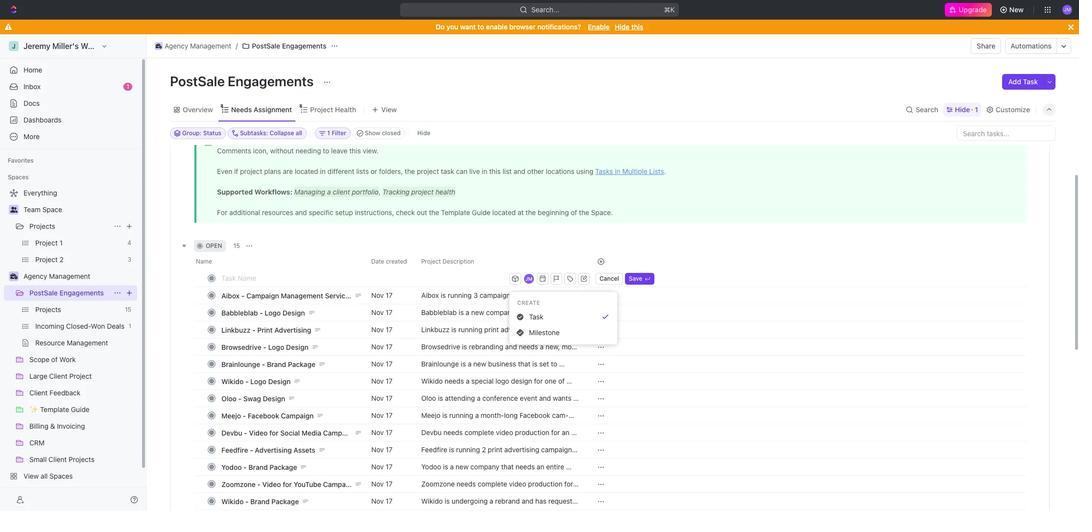 Task type: locate. For each thing, give the bounding box(es) containing it.
zoomzone needs complete video production for a youtube campaign to increase brand awareness. button
[[416, 475, 586, 497]]

brand for yodoo
[[249, 463, 268, 471]]

- for babbleblab - logo design
[[260, 309, 263, 317]]

docs
[[24, 99, 40, 107]]

0 horizontal spatial and
[[421, 454, 433, 463]]

devbu
[[421, 428, 442, 437], [222, 429, 242, 437]]

1 horizontal spatial hide
[[615, 23, 630, 31]]

wikido inside "link"
[[222, 377, 244, 385]]

1 horizontal spatial zoomzone
[[421, 480, 455, 488]]

needs inside devbu needs complete video production for an upcoming social media campaign.
[[444, 428, 463, 437]]

yodoo is a new company that needs an entire brand package including logo design.
[[421, 463, 566, 480]]

2 vertical spatial brand
[[250, 497, 270, 506]]

- for browsedrive - logo design
[[263, 343, 267, 351]]

oloo
[[222, 394, 237, 403]]

postsale inside "tree"
[[29, 289, 58, 297]]

task right add
[[1024, 77, 1038, 86]]

assets
[[294, 446, 316, 454]]

is inside the feedfire is running 2 print advertising campaigns and needs creation of the assets.
[[449, 445, 454, 454]]

linkbuzz up known
[[421, 325, 450, 334]]

2 vertical spatial postsale engagements
[[29, 289, 104, 297]]

is inside yodoo is a new company that needs an entire brand package including logo design.
[[443, 463, 448, 471]]

zoomzone up the campaign
[[421, 480, 455, 488]]

1 vertical spatial youtube
[[421, 489, 448, 497]]

browsedrive inside browsedrive is rebranding and needs a new, mod ern logo.
[[421, 343, 460, 351]]

for inside 'wikido needs a special logo design for one of their sub-brands.'
[[534, 377, 543, 385]]

design down brainlounge - brand package
[[268, 377, 291, 385]]

1 horizontal spatial postsale
[[170, 73, 225, 89]]

wikido up their in the bottom of the page
[[421, 377, 443, 385]]

0 horizontal spatial hide
[[418, 129, 431, 137]]

design down linkbuzz - print advertising link
[[286, 343, 309, 351]]

video down facebook
[[249, 429, 268, 437]]

feedfire for feedfire - advertising assets
[[222, 446, 248, 454]]

devbu down the meejo at the bottom
[[222, 429, 242, 437]]

0 vertical spatial postsale engagements link
[[240, 40, 329, 52]]

video inside devbu needs complete video production for an upcoming social media campaign.
[[496, 428, 513, 437]]

complete inside the "zoomzone needs complete video production for a youtube campaign to increase brand awareness."
[[478, 480, 507, 488]]

1 vertical spatial postsale engagements link
[[29, 285, 110, 301]]

2
[[482, 445, 486, 454]]

an inside devbu needs complete video production for an upcoming social media campaign.
[[562, 428, 570, 437]]

an up campaigns at the right of page
[[562, 428, 570, 437]]

0 horizontal spatial agency
[[24, 272, 47, 280]]

1 vertical spatial advertising
[[505, 445, 540, 454]]

complete
[[465, 428, 494, 437], [478, 480, 507, 488]]

1 vertical spatial an
[[537, 463, 545, 471]]

0 horizontal spatial devbu
[[222, 429, 242, 437]]

save button
[[625, 273, 654, 284]]

overview
[[183, 105, 213, 113]]

their
[[421, 386, 436, 394]]

production up campaign.
[[515, 428, 550, 437]]

2 vertical spatial logo
[[250, 377, 267, 385]]

of down 2
[[484, 454, 490, 463]]

2 vertical spatial management
[[281, 291, 323, 300]]

tree inside sidebar navigation
[[4, 185, 137, 501]]

is up 'package'
[[443, 463, 448, 471]]

and inside linkbuzz is running print advertising in a well- known magazine and needs content creation.
[[476, 334, 488, 343]]

0 vertical spatial postsale
[[252, 42, 280, 50]]

advertising up browsedrive - logo design link
[[275, 326, 311, 334]]

needs inside linkbuzz is running print advertising in a well- known magazine and needs content creation.
[[490, 334, 509, 343]]

yodoo down upcoming
[[421, 463, 441, 471]]

task inside button
[[529, 313, 544, 321]]

1 vertical spatial video
[[509, 480, 527, 488]]

2 vertical spatial postsale
[[29, 289, 58, 297]]

brainlounge - brand package link
[[219, 357, 364, 371]]

0 vertical spatial youtube
[[294, 480, 321, 488]]

running up magazine
[[459, 325, 483, 334]]

- for meejo - facebook campaign
[[243, 411, 246, 420]]

1 vertical spatial brand
[[249, 463, 268, 471]]

favorites button
[[4, 155, 38, 167]]

complete up increase
[[478, 480, 507, 488]]

package up wikido - logo design "link"
[[288, 360, 316, 368]]

1 vertical spatial agency management
[[24, 272, 90, 280]]

0 horizontal spatial youtube
[[294, 480, 321, 488]]

video up the wikido - brand package
[[262, 480, 281, 488]]

advertising up yodoo - brand package
[[255, 446, 292, 454]]

zoomzone inside zoomzone - video for youtube campaign link
[[222, 480, 256, 488]]

1 vertical spatial logo
[[268, 343, 284, 351]]

notifications?
[[538, 23, 581, 31]]

wikido needs a special logo design for one of their sub-brands. button
[[416, 372, 586, 394]]

zoomzone for zoomzone needs complete video production for a youtube campaign to increase brand awareness.
[[421, 480, 455, 488]]

1 horizontal spatial management
[[190, 42, 231, 50]]

a up the 'awareness.'
[[575, 480, 579, 488]]

team space
[[24, 205, 62, 214]]

0 horizontal spatial postsale
[[29, 289, 58, 297]]

1 horizontal spatial postsale engagements link
[[240, 40, 329, 52]]

yodoo inside yodoo is a new company that needs an entire brand package including logo design.
[[421, 463, 441, 471]]

1 horizontal spatial devbu
[[421, 428, 442, 437]]

0 vertical spatial business time image
[[156, 44, 162, 49]]

hide inside button
[[418, 129, 431, 137]]

an left entire
[[537, 463, 545, 471]]

user group image
[[10, 207, 17, 213]]

hide for hide 1
[[955, 105, 970, 113]]

linkbuzz down babbleblab
[[222, 326, 251, 334]]

a right in
[[545, 325, 549, 334]]

wikido down yodoo - brand package
[[222, 497, 244, 506]]

meejo
[[222, 411, 241, 420]]

video up campaign.
[[496, 428, 513, 437]]

1 vertical spatial running
[[456, 445, 480, 454]]

logo inside yodoo is a new company that needs an entire brand package including logo design.
[[501, 471, 515, 480]]

needs assignment
[[231, 105, 292, 113]]

print up the
[[488, 445, 503, 454]]

1 horizontal spatial agency
[[165, 42, 188, 50]]

1 vertical spatial logo
[[501, 471, 515, 480]]

0 horizontal spatial task
[[529, 313, 544, 321]]

1 vertical spatial hide
[[955, 105, 970, 113]]

1 horizontal spatial feedfire
[[421, 445, 447, 454]]

rebranding
[[469, 343, 504, 351]]

design inside oloo - swag design link
[[263, 394, 285, 403]]

2 horizontal spatial postsale
[[252, 42, 280, 50]]

- inside "link"
[[246, 377, 249, 385]]

1 horizontal spatial yodoo
[[421, 463, 441, 471]]

for left the social
[[270, 429, 279, 437]]

1 horizontal spatial linkbuzz
[[421, 325, 450, 334]]

of inside 'wikido needs a special logo design for one of their sub-brands.'
[[559, 377, 565, 385]]

0 vertical spatial running
[[459, 325, 483, 334]]

0 vertical spatial advertising
[[501, 325, 536, 334]]

enable
[[486, 23, 508, 31]]

is left social
[[449, 445, 454, 454]]

browsedrive for browsedrive is rebranding and needs a new, mod ern logo.
[[421, 343, 460, 351]]

youtube down 'package'
[[421, 489, 448, 497]]

increase
[[491, 489, 518, 497]]

1 horizontal spatial browsedrive
[[421, 343, 460, 351]]

1 vertical spatial 1
[[975, 105, 979, 113]]

design inside wikido - logo design "link"
[[268, 377, 291, 385]]

is left rebranding
[[462, 343, 467, 351]]

1 vertical spatial production
[[528, 480, 563, 488]]

0 vertical spatial brand
[[421, 471, 440, 480]]

design
[[283, 309, 305, 317], [286, 343, 309, 351], [268, 377, 291, 385], [263, 394, 285, 403]]

logo inside browsedrive - logo design link
[[268, 343, 284, 351]]

1 horizontal spatial and
[[476, 334, 488, 343]]

2 horizontal spatial management
[[281, 291, 323, 300]]

1 horizontal spatial business time image
[[156, 44, 162, 49]]

1 horizontal spatial agency management link
[[152, 40, 234, 52]]

0 vertical spatial agency management link
[[152, 40, 234, 52]]

tree containing team space
[[4, 185, 137, 501]]

logo
[[265, 309, 281, 317], [268, 343, 284, 351], [250, 377, 267, 385]]

package down zoomzone - video for youtube campaign
[[272, 497, 299, 506]]

wikido for wikido - brand package
[[222, 497, 244, 506]]

zoomzone - video for youtube campaign link
[[219, 477, 364, 491]]

1 horizontal spatial agency management
[[165, 42, 231, 50]]

dashboards link
[[4, 112, 137, 128]]

devbu - video for social media campaign
[[222, 429, 356, 437]]

campaign
[[450, 489, 481, 497]]

advertising up assets.
[[505, 445, 540, 454]]

projects link
[[29, 219, 110, 234]]

devbu inside devbu - video for social media campaign link
[[222, 429, 242, 437]]

1 vertical spatial video
[[262, 480, 281, 488]]

production for increase
[[528, 480, 563, 488]]

1 horizontal spatial of
[[559, 377, 565, 385]]

tree
[[4, 185, 137, 501]]

agency
[[165, 42, 188, 50], [24, 272, 47, 280]]

2 vertical spatial engagements
[[60, 289, 104, 297]]

to right want
[[478, 23, 484, 31]]

of inside the feedfire is running 2 print advertising campaigns and needs creation of the assets.
[[484, 454, 490, 463]]

- for brainlounge - brand package
[[262, 360, 265, 368]]

0 vertical spatial complete
[[465, 428, 494, 437]]

linkbuzz inside linkbuzz is running print advertising in a well- known magazine and needs content creation.
[[421, 325, 450, 334]]

0 vertical spatial task
[[1024, 77, 1038, 86]]

2 vertical spatial package
[[272, 497, 299, 506]]

running up creation at the bottom left of the page
[[456, 445, 480, 454]]

feedfire left social
[[421, 445, 447, 454]]

a left the new,
[[540, 343, 544, 351]]

hide button
[[414, 127, 435, 139]]

entire
[[546, 463, 565, 471]]

browser
[[510, 23, 536, 31]]

overview link
[[181, 103, 213, 116]]

campaigns
[[541, 445, 576, 454]]

linkbuzz for linkbuzz - print advertising
[[222, 326, 251, 334]]

1 vertical spatial postsale
[[170, 73, 225, 89]]

video
[[496, 428, 513, 437], [509, 480, 527, 488]]

babbleblab - logo design
[[222, 309, 305, 317]]

design inside browsedrive - logo design link
[[286, 343, 309, 351]]

package up zoomzone - video for youtube campaign
[[270, 463, 297, 471]]

design up linkbuzz - print advertising link
[[283, 309, 305, 317]]

design for browsedrive - logo design
[[286, 343, 309, 351]]

1 vertical spatial advertising
[[255, 446, 292, 454]]

a inside the "zoomzone needs complete video production for a youtube campaign to increase brand awareness."
[[575, 480, 579, 488]]

package inside yodoo - brand package link
[[270, 463, 297, 471]]

running inside the feedfire is running 2 print advertising campaigns and needs creation of the assets.
[[456, 445, 480, 454]]

logo for wikido
[[250, 377, 267, 385]]

task up in
[[529, 313, 544, 321]]

aibox - campaign management services link
[[219, 288, 364, 303]]

browsedrive up brainlounge
[[222, 343, 262, 351]]

complete inside devbu needs complete video production for an upcoming social media campaign.
[[465, 428, 494, 437]]

⌘k
[[665, 5, 675, 14]]

browsedrive for browsedrive - logo design
[[222, 343, 262, 351]]

video inside the "zoomzone needs complete video production for a youtube campaign to increase brand awareness."
[[509, 480, 527, 488]]

running inside linkbuzz is running print advertising in a well- known magazine and needs content creation.
[[459, 325, 483, 334]]

1 vertical spatial business time image
[[10, 273, 17, 279]]

0 vertical spatial production
[[515, 428, 550, 437]]

video
[[249, 429, 268, 437], [262, 480, 281, 488]]

brand down browsedrive - logo design
[[267, 360, 286, 368]]

the
[[492, 454, 502, 463]]

zoomzone down yodoo - brand package
[[222, 480, 256, 488]]

0 vertical spatial video
[[249, 429, 268, 437]]

needs inside the feedfire is running 2 print advertising campaigns and needs creation of the assets.
[[435, 454, 454, 463]]

1 inside sidebar navigation
[[126, 83, 129, 90]]

needs assignment link
[[229, 103, 292, 116]]

0 vertical spatial agency
[[165, 42, 188, 50]]

a inside browsedrive is rebranding and needs a new, mod ern logo.
[[540, 343, 544, 351]]

agency inside "tree"
[[24, 272, 47, 280]]

1 vertical spatial of
[[484, 454, 490, 463]]

1 horizontal spatial an
[[562, 428, 570, 437]]

wikido
[[421, 377, 443, 385], [222, 377, 244, 385], [222, 497, 244, 506]]

brand for brainlounge
[[267, 360, 286, 368]]

automations button
[[1006, 39, 1057, 53]]

print up rebranding
[[484, 325, 499, 334]]

1 vertical spatial task
[[529, 313, 544, 321]]

yodoo down feedfire - advertising assets
[[222, 463, 242, 471]]

advertising inside the feedfire is running 2 print advertising campaigns and needs creation of the assets.
[[505, 445, 540, 454]]

- for zoomzone - video for youtube campaign
[[257, 480, 261, 488]]

search button
[[903, 103, 942, 116]]

media
[[302, 429, 321, 437]]

1 horizontal spatial youtube
[[421, 489, 448, 497]]

home
[[24, 66, 42, 74]]

feedfire up yodoo - brand package
[[222, 446, 248, 454]]

logo up brainlounge - brand package
[[268, 343, 284, 351]]

devbu for devbu needs complete video production for an upcoming social media campaign.
[[421, 428, 442, 437]]

video up increase
[[509, 480, 527, 488]]

yodoo - brand package
[[222, 463, 297, 471]]

logo inside babbleblab - logo design link
[[265, 309, 281, 317]]

1 vertical spatial print
[[488, 445, 503, 454]]

of right one
[[559, 377, 565, 385]]

share button
[[971, 38, 1002, 54]]

zoomzone inside the "zoomzone needs complete video production for a youtube campaign to increase brand awareness."
[[421, 480, 455, 488]]

oloo - swag design
[[222, 394, 285, 403]]

of
[[559, 377, 565, 385], [484, 454, 490, 463]]

1 horizontal spatial brand
[[520, 489, 538, 497]]

logo down that
[[501, 471, 515, 480]]

team
[[24, 205, 41, 214]]

business time image
[[156, 44, 162, 49], [10, 273, 17, 279]]

video for zoomzone
[[262, 480, 281, 488]]

feedfire inside the feedfire is running 2 print advertising campaigns and needs creation of the assets.
[[421, 445, 447, 454]]

package inside wikido - brand package link
[[272, 497, 299, 506]]

running
[[459, 325, 483, 334], [456, 445, 480, 454]]

brand down zoomzone - video for youtube campaign
[[250, 497, 270, 506]]

known
[[421, 334, 442, 343]]

- for linkbuzz - print advertising
[[252, 326, 256, 334]]

do
[[436, 23, 445, 31]]

for
[[534, 377, 543, 385], [552, 428, 560, 437], [270, 429, 279, 437], [565, 480, 573, 488], [283, 480, 292, 488]]

0 horizontal spatial an
[[537, 463, 545, 471]]

meejo - facebook campaign link
[[219, 408, 364, 423]]

1
[[126, 83, 129, 90], [975, 105, 979, 113]]

- for yodoo - brand package
[[244, 463, 247, 471]]

package inside brainlounge - brand package link
[[288, 360, 316, 368]]

0 vertical spatial logo
[[496, 377, 509, 385]]

0 horizontal spatial yodoo
[[222, 463, 242, 471]]

0 vertical spatial package
[[288, 360, 316, 368]]

0 horizontal spatial 1
[[126, 83, 129, 90]]

is up magazine
[[452, 325, 457, 334]]

brand down feedfire - advertising assets
[[249, 463, 268, 471]]

needs inside the "zoomzone needs complete video production for a youtube campaign to increase brand awareness."
[[457, 480, 476, 488]]

for up the 'awareness.'
[[565, 480, 573, 488]]

1 vertical spatial to
[[483, 489, 489, 497]]

logo up linkbuzz - print advertising
[[265, 309, 281, 317]]

logo up oloo - swag design
[[250, 377, 267, 385]]

browsedrive - logo design link
[[219, 340, 364, 354]]

agency management link
[[152, 40, 234, 52], [24, 269, 135, 284]]

0 vertical spatial 1
[[126, 83, 129, 90]]

production inside the "zoomzone needs complete video production for a youtube campaign to increase brand awareness."
[[528, 480, 563, 488]]

0 horizontal spatial business time image
[[10, 273, 17, 279]]

0 vertical spatial brand
[[267, 360, 286, 368]]

brand inside the "zoomzone needs complete video production for a youtube campaign to increase brand awareness."
[[520, 489, 538, 497]]

0 horizontal spatial of
[[484, 454, 490, 463]]

logo for babbleblab
[[265, 309, 281, 317]]

devbu up upcoming
[[421, 428, 442, 437]]

15
[[233, 242, 240, 249]]

0 horizontal spatial linkbuzz
[[222, 326, 251, 334]]

1 vertical spatial package
[[270, 463, 297, 471]]

agency management inside "tree"
[[24, 272, 90, 280]]

needs inside yodoo is a new company that needs an entire brand package including logo design.
[[516, 463, 535, 471]]

0 vertical spatial video
[[496, 428, 513, 437]]

brand left 'package'
[[421, 471, 440, 480]]

new,
[[546, 343, 560, 351]]

design inside babbleblab - logo design link
[[283, 309, 305, 317]]

1 vertical spatial agency
[[24, 272, 47, 280]]

production inside devbu needs complete video production for an upcoming social media campaign.
[[515, 428, 550, 437]]

package
[[442, 471, 469, 480]]

1 horizontal spatial task
[[1024, 77, 1038, 86]]

assignment
[[254, 105, 292, 113]]

logo left design
[[496, 377, 509, 385]]

devbu inside devbu needs complete video production for an upcoming social media campaign.
[[421, 428, 442, 437]]

brand down design.
[[520, 489, 538, 497]]

logo.
[[434, 351, 449, 360]]

package for yodoo - brand package
[[270, 463, 297, 471]]

logo inside wikido - logo design "link"
[[250, 377, 267, 385]]

print inside linkbuzz is running print advertising in a well- known magazine and needs content creation.
[[484, 325, 499, 334]]

1 vertical spatial agency management link
[[24, 269, 135, 284]]

for left one
[[534, 377, 543, 385]]

advertising up content
[[501, 325, 536, 334]]

running for magazine
[[459, 325, 483, 334]]

complete up media
[[465, 428, 494, 437]]

agency management
[[165, 42, 231, 50], [24, 272, 90, 280]]

engagements
[[282, 42, 327, 50], [228, 73, 314, 89], [60, 289, 104, 297]]

babbleblab - logo design link
[[219, 306, 364, 320]]

new
[[1010, 5, 1024, 14]]

hide 1
[[955, 105, 979, 113]]

is inside browsedrive is rebranding and needs a new, mod ern logo.
[[462, 343, 467, 351]]

1 horizontal spatial 1
[[975, 105, 979, 113]]

is inside linkbuzz is running print advertising in a well- known magazine and needs content creation.
[[452, 325, 457, 334]]

zoomzone - video for youtube campaign
[[222, 480, 356, 488]]

for up campaigns at the right of page
[[552, 428, 560, 437]]

0 horizontal spatial zoomzone
[[222, 480, 256, 488]]

2 vertical spatial hide
[[418, 129, 431, 137]]

wikido inside 'wikido needs a special logo design for one of their sub-brands.'
[[421, 377, 443, 385]]

2 horizontal spatial hide
[[955, 105, 970, 113]]

print
[[257, 326, 273, 334]]

project
[[310, 105, 333, 113]]

is for linkbuzz
[[452, 325, 457, 334]]

0 vertical spatial to
[[478, 23, 484, 31]]

creation.
[[537, 334, 565, 343]]

browsedrive up logo.
[[421, 343, 460, 351]]

0 horizontal spatial brand
[[421, 471, 440, 480]]

a inside linkbuzz is running print advertising in a well- known magazine and needs content creation.
[[545, 325, 549, 334]]

a up brands.
[[466, 377, 470, 385]]

to
[[478, 23, 484, 31], [483, 489, 489, 497]]

wikido up the oloo
[[222, 377, 244, 385]]

youtube down yodoo - brand package link
[[294, 480, 321, 488]]

video for increase
[[509, 480, 527, 488]]

project health link
[[308, 103, 356, 116]]

to down the including
[[483, 489, 489, 497]]

feedfire
[[421, 445, 447, 454], [222, 446, 248, 454]]

production up the 'awareness.'
[[528, 480, 563, 488]]

logo inside 'wikido needs a special logo design for one of their sub-brands.'
[[496, 377, 509, 385]]

wikido - logo design
[[222, 377, 291, 385]]

a up 'package'
[[450, 463, 454, 471]]

design up meejo - facebook campaign
[[263, 394, 285, 403]]

1 vertical spatial brand
[[520, 489, 538, 497]]



Task type: describe. For each thing, give the bounding box(es) containing it.
wikido needs a special logo design for one of their sub-brands.
[[421, 377, 567, 394]]

for inside devbu needs complete video production for an upcoming social media campaign.
[[552, 428, 560, 437]]

wikido - brand package link
[[219, 494, 364, 508]]

production for campaign.
[[515, 428, 550, 437]]

projects
[[29, 222, 55, 230]]

1 vertical spatial postsale engagements
[[170, 73, 317, 89]]

a inside 'wikido needs a special logo design for one of their sub-brands.'
[[466, 377, 470, 385]]

video for devbu
[[249, 429, 268, 437]]

needs inside browsedrive is rebranding and needs a new, mod ern logo.
[[519, 343, 538, 351]]

0 horizontal spatial agency management link
[[24, 269, 135, 284]]

milestone
[[529, 328, 560, 337]]

save
[[629, 275, 643, 282]]

0 vertical spatial postsale engagements
[[252, 42, 327, 50]]

and inside browsedrive is rebranding and needs a new, mod ern logo.
[[505, 343, 517, 351]]

task button
[[514, 309, 614, 325]]

brainlounge - brand package
[[222, 360, 316, 368]]

linkbuzz is running print advertising in a well- known magazine and needs content creation. button
[[416, 321, 586, 343]]

linkbuzz for linkbuzz is running print advertising in a well- known magazine and needs content creation.
[[421, 325, 450, 334]]

for down yodoo - brand package link
[[283, 480, 292, 488]]

design for wikido - logo design
[[268, 377, 291, 385]]

design for babbleblab - logo design
[[283, 309, 305, 317]]

enable
[[588, 23, 610, 31]]

browsedrive is rebranding and needs a new, mod ern logo.
[[421, 343, 579, 360]]

project health
[[310, 105, 356, 113]]

yodoo for yodoo is a new company that needs an entire brand package including logo design.
[[421, 463, 441, 471]]

- for oloo - swag design
[[238, 394, 242, 403]]

logo for browsedrive
[[268, 343, 284, 351]]

0 vertical spatial hide
[[615, 23, 630, 31]]

facebook
[[248, 411, 279, 420]]

management inside "tree"
[[49, 272, 90, 280]]

add task button
[[1003, 74, 1044, 90]]

upgrade
[[959, 5, 987, 14]]

devbu needs complete video production for an upcoming social media campaign.
[[421, 428, 572, 446]]

Search tasks... text field
[[958, 126, 1056, 141]]

yodoo for yodoo - brand package
[[222, 463, 242, 471]]

design for oloo - swag design
[[263, 394, 285, 403]]

company
[[471, 463, 500, 471]]

and inside the feedfire is running 2 print advertising campaigns and needs creation of the assets.
[[421, 454, 433, 463]]

feedfire is running 2 print advertising campaigns and needs creation of the assets. button
[[416, 441, 586, 463]]

wikido for wikido needs a special logo design for one of their sub-brands.
[[421, 377, 443, 385]]

feedfire - advertising assets link
[[219, 443, 364, 457]]

assets.
[[504, 454, 526, 463]]

package for brainlounge - brand package
[[288, 360, 316, 368]]

- for wikido - logo design
[[246, 377, 249, 385]]

youtube inside the "zoomzone needs complete video production for a youtube campaign to increase brand awareness."
[[421, 489, 448, 497]]

create
[[518, 299, 540, 306]]

complete for to
[[478, 480, 507, 488]]

search...
[[532, 5, 560, 14]]

oloo - swag design link
[[219, 391, 364, 406]]

running for creation
[[456, 445, 480, 454]]

team space link
[[24, 202, 135, 218]]

wikido - brand package
[[222, 497, 299, 506]]

brand inside yodoo is a new company that needs an entire brand package including logo design.
[[421, 471, 440, 480]]

search
[[916, 105, 939, 113]]

engagements inside "tree"
[[60, 289, 104, 297]]

one
[[545, 377, 557, 385]]

advertising inside linkbuzz is running print advertising in a well- known magazine and needs content creation.
[[501, 325, 536, 334]]

1 vertical spatial engagements
[[228, 73, 314, 89]]

- for devbu - video for social media campaign
[[244, 429, 247, 437]]

magazine
[[444, 334, 474, 343]]

linkbuzz - print advertising
[[222, 326, 311, 334]]

yodoo is a new company that needs an entire brand package including logo design. button
[[416, 458, 586, 480]]

is for browsedrive
[[462, 343, 467, 351]]

feedfire is running 2 print advertising campaigns and needs creation of the assets.
[[421, 445, 578, 463]]

design.
[[517, 471, 540, 480]]

add task
[[1009, 77, 1038, 86]]

customize button
[[983, 103, 1034, 116]]

business time image inside "tree"
[[10, 273, 17, 279]]

zoomzone for zoomzone - video for youtube campaign
[[222, 480, 256, 488]]

mod
[[562, 343, 579, 351]]

yodoo - brand package link
[[219, 460, 364, 474]]

design
[[511, 377, 532, 385]]

an inside yodoo is a new company that needs an entire brand package including logo design.
[[537, 463, 545, 471]]

devbu for devbu - video for social media campaign
[[222, 429, 242, 437]]

content
[[511, 334, 535, 343]]

automations
[[1011, 42, 1052, 50]]

print inside the feedfire is running 2 print advertising campaigns and needs creation of the assets.
[[488, 445, 503, 454]]

feedfire for feedfire is running 2 print advertising campaigns and needs creation of the assets.
[[421, 445, 447, 454]]

is for yodoo
[[443, 463, 448, 471]]

you
[[447, 23, 458, 31]]

cancel
[[600, 275, 619, 282]]

video for campaign.
[[496, 428, 513, 437]]

campaign.
[[496, 437, 529, 446]]

postsale engagements inside sidebar navigation
[[29, 289, 104, 297]]

cancel button
[[596, 273, 623, 284]]

open
[[206, 242, 222, 249]]

package for wikido - brand package
[[272, 497, 299, 506]]

upcoming
[[421, 437, 453, 446]]

0 vertical spatial management
[[190, 42, 231, 50]]

0 vertical spatial agency management
[[165, 42, 231, 50]]

sidebar navigation
[[0, 34, 147, 511]]

a inside yodoo is a new company that needs an entire brand package including logo design.
[[450, 463, 454, 471]]

spaces
[[8, 173, 29, 181]]

new button
[[996, 2, 1030, 18]]

add
[[1009, 77, 1022, 86]]

- for wikido - brand package
[[246, 497, 249, 506]]

wikido for wikido - logo design
[[222, 377, 244, 385]]

babbleblab
[[222, 309, 258, 317]]

- for aibox - campaign management services
[[241, 291, 245, 300]]

for inside the "zoomzone needs complete video production for a youtube campaign to increase brand awareness."
[[565, 480, 573, 488]]

/
[[236, 42, 238, 50]]

including
[[470, 471, 499, 480]]

task inside 'button'
[[1024, 77, 1038, 86]]

do you want to enable browser notifications? enable hide this
[[436, 23, 644, 31]]

upgrade link
[[946, 3, 992, 17]]

well-
[[551, 325, 566, 334]]

complete for media
[[465, 428, 494, 437]]

swag
[[243, 394, 261, 403]]

special
[[472, 377, 494, 385]]

linkbuzz is running print advertising in a well- known magazine and needs content creation.
[[421, 325, 566, 343]]

0 horizontal spatial postsale engagements link
[[29, 285, 110, 301]]

health
[[335, 105, 356, 113]]

services
[[325, 291, 353, 300]]

0 vertical spatial advertising
[[275, 326, 311, 334]]

to inside the "zoomzone needs complete video production for a youtube campaign to increase brand awareness."
[[483, 489, 489, 497]]

feedfire - advertising assets
[[222, 446, 316, 454]]

is for feedfire
[[449, 445, 454, 454]]

Task Name text field
[[222, 270, 508, 286]]

- for feedfire - advertising assets
[[250, 446, 253, 454]]

in
[[538, 325, 543, 334]]

media
[[475, 437, 494, 446]]

ern
[[421, 351, 432, 360]]

creation
[[456, 454, 482, 463]]

devbu - video for social media campaign link
[[219, 426, 364, 440]]

brand for wikido
[[250, 497, 270, 506]]

hide for hide
[[418, 129, 431, 137]]

0 vertical spatial engagements
[[282, 42, 327, 50]]

aibox - campaign management services
[[222, 291, 353, 300]]

aibox
[[222, 291, 240, 300]]

want
[[460, 23, 476, 31]]

needs inside 'wikido needs a special logo design for one of their sub-brands.'
[[445, 377, 464, 385]]

zoomzone needs complete video production for a youtube campaign to increase brand awareness.
[[421, 480, 581, 497]]

meejo - facebook campaign
[[222, 411, 314, 420]]



Task type: vqa. For each thing, say whether or not it's contained in the screenshot.


